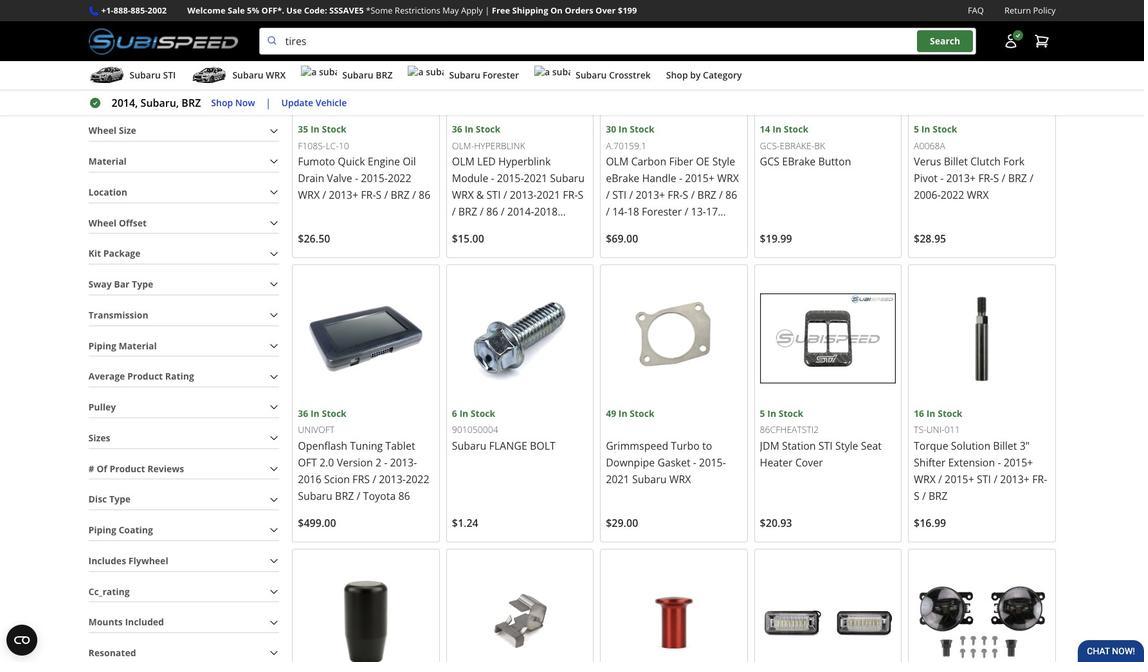 Task type: vqa. For each thing, say whether or not it's contained in the screenshot.
S in the 30 In Stock A.70159.1 OLM Carbon Fiber OE Style eBrake Handle - 2015+ WRX / STI / 2013+ FR-S / BRZ / 86 / 14-18 Forester / 13-17 Crosstrek
yes



Task type: describe. For each thing, give the bounding box(es) containing it.
style inside 30 in stock a.70159.1 olm carbon fiber oe style ebrake handle - 2015+ wrx / sti / 2013+ fr-s / brz / 86 / 14-18 forester / 13-17 crosstrek
[[713, 155, 735, 169]]

18
[[628, 205, 639, 219]]

disc type
[[88, 493, 131, 505]]

0 vertical spatial |
[[485, 5, 490, 16]]

5 for verus billet clutch fork pivot - 2013+ fr-s / brz / 2006-2022 wrx
[[914, 123, 919, 135]]

wrx inside 36 in stock olm-hyperblink olm led hyperblink module - 2015-2021 subaru wrx & sti / 2013-2021 fr-s / brz / 86 / 2014-2018 forester / 2013-2017 crosstrek / 2012-2016 impreza / 2010-2014 outback
[[452, 188, 474, 202]]

shop now
[[211, 96, 255, 109]]

disc
[[88, 493, 107, 505]]

wrx inside 16 in stock ts-uni-011 torque solution billet 3" shifter extension - 2015+ wrx / 2015+ sti / 2013+ fr- s / brz
[[914, 472, 936, 486]]

location
[[88, 186, 127, 198]]

stock for uni-
[[938, 407, 963, 419]]

kit
[[88, 247, 101, 259]]

$19.99
[[760, 232, 792, 246]]

10
[[339, 139, 349, 152]]

in for openflash tuning tablet oft 2.0 version 2 - 2013- 2016 scion frs / 2013-2022 subaru brz / toyota 86
[[311, 407, 320, 419]]

forester inside 36 in stock olm-hyperblink olm led hyperblink module - 2015-2021 subaru wrx & sti / 2013-2021 fr-s / brz / 86 / 2014-2018 forester / 2013-2017 crosstrek / 2012-2016 impreza / 2010-2014 outback
[[452, 222, 492, 236]]

subaru sti
[[130, 69, 176, 81]]

crosstrek inside 36 in stock olm-hyperblink olm led hyperblink module - 2015-2021 subaru wrx & sti / 2013-2021 fr-s / brz / 86 / 2014-2018 forester / 2013-2017 crosstrek / 2012-2016 impreza / 2010-2014 outback
[[452, 238, 498, 252]]

- inside 30 in stock a.70159.1 olm carbon fiber oe style ebrake handle - 2015+ wrx / sti / 2013+ fr-s / brz / 86 / 14-18 forester / 13-17 crosstrek
[[679, 171, 683, 186]]

in for olm led hyperblink module - 2015-2021 subaru wrx & sti / 2013-2021 fr-s / brz / 86 / 2014-2018 forester / 2013-2017 crosstrek / 2012-2016 impreza / 2010-2014 outback
[[465, 123, 474, 135]]

86 for fumoto quick engine oil drain valve - 2015-2022 wrx / 2013+ fr-s / brz / 86
[[419, 188, 431, 202]]

grimmspeed turbo to downpipe gasket - 2015- 2021 subaru wrx
[[606, 439, 726, 486]]

button
[[819, 155, 851, 169]]

bolt
[[530, 439, 556, 453]]

subaru right a subaru forester thumbnail image
[[449, 69, 480, 81]]

2014
[[527, 255, 551, 269]]

billet inside 5 in stock a0068a verus billet clutch fork pivot - 2013+ fr-s / brz / 2006-2022 wrx
[[944, 155, 968, 169]]

return policy link
[[1005, 4, 1056, 17]]

in right 49
[[619, 407, 628, 419]]

to
[[703, 439, 712, 453]]

wrx inside grimmspeed turbo to downpipe gasket - 2015- 2021 subaru wrx
[[670, 472, 691, 486]]

reset button
[[253, 6, 279, 37]]

return policy
[[1005, 5, 1056, 16]]

orders
[[565, 5, 594, 16]]

tablet
[[386, 439, 415, 453]]

faq
[[968, 5, 984, 16]]

torque solution billet 3" shifter extension - 2015+ wrx / 2015+ sti / 2013+ fr-s / brz image
[[914, 270, 1050, 406]]

disc type button
[[88, 490, 279, 510]]

olm inside 36 in stock olm-hyperblink olm led hyperblink module - 2015-2021 subaru wrx & sti / 2013-2021 fr-s / brz / 86 / 2014-2018 forester / 2013-2017 crosstrek / 2012-2016 impreza / 2010-2014 outback
[[452, 155, 475, 169]]

includes flywheel button
[[88, 551, 279, 571]]

2015- inside the "35 in stock f108s-lc-10 fumoto quick engine oil drain valve - 2015-2022 wrx / 2013+ fr-s / brz / 86"
[[361, 171, 388, 186]]

2015+ inside 30 in stock a.70159.1 olm carbon fiber oe style ebrake handle - 2015+ wrx / sti / 2013+ fr-s / brz / 86 / 14-18 forester / 13-17 crosstrek
[[685, 171, 715, 186]]

sti inside 5 in stock 86cfheatsti2 jdm station sti style seat heater cover
[[819, 439, 833, 453]]

in for olm carbon fiber oe style ebrake handle - 2015+ wrx / sti / 2013+ fr-s / brz / 86 / 14-18 forester / 13-17 crosstrek
[[619, 123, 628, 135]]

downpipe
[[606, 455, 655, 470]]

sizes button
[[88, 428, 279, 448]]

- inside 36 in stock univoft openflash tuning tablet oft 2.0 version 2 - 2013- 2016 scion frs / 2013-2022 subaru brz / toyota 86
[[384, 455, 388, 470]]

86 for openflash tuning tablet oft 2.0 version 2 - 2013- 2016 scion frs / 2013-2022 subaru brz / toyota 86
[[399, 489, 410, 503]]

stock for jdm
[[779, 407, 804, 419]]

olm carbon fiber oe style ebrake handle - 2015+ wrx / sti / 2013+ fr-s / brz / 86 / 14-18 forester / 13-17 crosstrek image
[[606, 0, 742, 122]]

valve
[[327, 171, 352, 186]]

2013- up 2012-
[[501, 222, 528, 236]]

brz inside 36 in stock olm-hyperblink olm led hyperblink module - 2015-2021 subaru wrx & sti / 2013-2021 fr-s / brz / 86 / 2014-2018 forester / 2013-2017 crosstrek / 2012-2016 impreza / 2010-2014 outback
[[459, 205, 477, 219]]

stock for olm
[[630, 123, 655, 135]]

handle
[[642, 171, 677, 186]]

clutch
[[971, 155, 1001, 169]]

fork
[[1004, 155, 1025, 169]]

subaru forester
[[449, 69, 519, 81]]

olm nightseeker led fog lights image
[[914, 554, 1050, 662]]

wheel for wheel size
[[88, 124, 116, 137]]

2013- up 2014-
[[510, 188, 537, 202]]

brz inside 5 in stock a0068a verus billet clutch fork pivot - 2013+ fr-s / brz / 2006-2022 wrx
[[1009, 171, 1027, 186]]

2013+ inside 16 in stock ts-uni-011 torque solution billet 3" shifter extension - 2015+ wrx / 2015+ sti / 2013+ fr- s / brz
[[1001, 472, 1030, 486]]

billet inside 16 in stock ts-uni-011 torque solution billet 3" shifter extension - 2015+ wrx / 2015+ sti / 2013+ fr- s / brz
[[994, 439, 1017, 453]]

sizes
[[88, 432, 110, 444]]

fr- inside 36 in stock olm-hyperblink olm led hyperblink module - 2015-2021 subaru wrx & sti / 2013-2021 fr-s / brz / 86 / 2014-2018 forester / 2013-2017 crosstrek / 2012-2016 impreza / 2010-2014 outback
[[563, 188, 578, 202]]

welcome sale 5% off*. use code: sssave5
[[187, 5, 364, 16]]

fiber
[[669, 155, 694, 169]]

2015- inside 36 in stock olm-hyperblink olm led hyperblink module - 2015-2021 subaru wrx & sti / 2013-2021 fr-s / brz / 86 / 2014-2018 forester / 2013-2017 crosstrek / 2012-2016 impreza / 2010-2014 outback
[[497, 171, 524, 186]]

subaru,
[[141, 96, 179, 110]]

36 in stock univoft openflash tuning tablet oft 2.0 version 2 - 2013- 2016 scion frs / 2013-2022 subaru brz / toyota 86
[[298, 407, 429, 503]]

Min text field
[[88, 8, 162, 38]]

a.70159.1
[[606, 139, 647, 152]]

2017
[[528, 222, 552, 236]]

cc_rating button
[[88, 582, 279, 602]]

in for verus billet clutch fork pivot - 2013+ fr-s / brz / 2006-2022 wrx
[[922, 123, 931, 135]]

3"
[[1020, 439, 1030, 453]]

shop for shop by category
[[666, 69, 688, 81]]

subaru inside 36 in stock univoft openflash tuning tablet oft 2.0 version 2 - 2013- 2016 scion frs / 2013-2022 subaru brz / toyota 86
[[298, 489, 333, 503]]

wheel size
[[88, 124, 136, 137]]

stock for ebrake-
[[784, 123, 809, 135]]

ebrake
[[783, 155, 816, 169]]

heater
[[760, 455, 793, 470]]

gcs-
[[760, 139, 780, 152]]

885-
[[131, 5, 148, 16]]

stock for verus
[[933, 123, 958, 135]]

extension
[[949, 455, 996, 470]]

solution
[[951, 439, 991, 453]]

subaru up 2014, subaru, brz
[[130, 69, 161, 81]]

size
[[119, 124, 136, 137]]

86 for olm carbon fiber oe style ebrake handle - 2015+ wrx / sti / 2013+ fr-s / brz / 86 / 14-18 forester / 13-17 crosstrek
[[726, 188, 738, 202]]

of
[[97, 462, 107, 474]]

stock for lc-
[[322, 123, 347, 135]]

sti inside dropdown button
[[163, 69, 176, 81]]

resonated button
[[88, 643, 279, 662]]

material button
[[88, 152, 279, 172]]

fr- inside 16 in stock ts-uni-011 torque solution billet 3" shifter extension - 2015+ wrx / 2015+ sti / 2013+ fr- s / brz
[[1033, 472, 1048, 486]]

mounts included button
[[88, 613, 279, 632]]

a subaru wrx thumbnail image image
[[191, 66, 227, 85]]

transmission button
[[88, 305, 279, 325]]

carbon
[[631, 155, 667, 169]]

piping coating
[[88, 524, 153, 536]]

sssave5
[[329, 5, 364, 16]]

sti inside 36 in stock olm-hyperblink olm led hyperblink module - 2015-2021 subaru wrx & sti / 2013-2021 fr-s / brz / 86 / 2014-2018 forester / 2013-2017 crosstrek / 2012-2016 impreza / 2010-2014 outback
[[487, 188, 501, 202]]

a subaru brz thumbnail image image
[[301, 66, 337, 85]]

2021 inside grimmspeed turbo to downpipe gasket - 2015- 2021 subaru wrx
[[606, 472, 630, 486]]

subaru sti button
[[88, 64, 176, 90]]

$29.00
[[606, 516, 638, 530]]

sway bar type button
[[88, 275, 279, 295]]

s inside 5 in stock a0068a verus billet clutch fork pivot - 2013+ fr-s / brz / 2006-2022 wrx
[[994, 171, 999, 186]]

2013- down tablet
[[390, 455, 417, 470]]

2022 inside 5 in stock a0068a verus billet clutch fork pivot - 2013+ fr-s / brz / 2006-2022 wrx
[[941, 188, 965, 202]]

impreza
[[452, 255, 491, 269]]

0 horizontal spatial type
[[109, 493, 131, 505]]

category
[[703, 69, 742, 81]]

13-
[[691, 205, 706, 219]]

crosstrek inside "dropdown button"
[[609, 69, 651, 81]]

toyota
[[363, 489, 396, 503]]

may
[[443, 5, 459, 16]]

piping for piping material
[[88, 339, 116, 352]]

update vehicle button
[[282, 96, 347, 110]]

verus
[[914, 155, 942, 169]]

subaru inside grimmspeed turbo to downpipe gasket - 2015- 2021 subaru wrx
[[632, 472, 667, 486]]

univoft
[[298, 423, 335, 436]]

openflash
[[298, 439, 347, 453]]

2022 inside the "35 in stock f108s-lc-10 fumoto quick engine oil drain valve - 2015-2022 wrx / 2013+ fr-s / brz / 86"
[[388, 171, 411, 186]]

search
[[930, 35, 961, 47]]

14
[[760, 123, 771, 135]]

search button
[[917, 30, 974, 52]]

17
[[706, 205, 718, 219]]

2013- up 'toyota'
[[379, 472, 406, 486]]

5 for jdm station sti style seat heater cover
[[760, 407, 765, 419]]

ebrake
[[606, 171, 640, 186]]

2014,
[[112, 96, 138, 110]]

gasket
[[658, 455, 691, 470]]

forester inside dropdown button
[[483, 69, 519, 81]]

transmission
[[88, 309, 148, 321]]

0 vertical spatial 2021
[[524, 171, 548, 186]]

subaru forester button
[[408, 64, 519, 90]]

# of product reviews
[[88, 462, 184, 474]]

apply
[[461, 5, 483, 16]]

return
[[1005, 5, 1031, 16]]

brz up the wheel size dropdown button
[[182, 96, 201, 110]]

material inside material dropdown button
[[88, 155, 127, 167]]

35 in stock f108s-lc-10 fumoto quick engine oil drain valve - 2015-2022 wrx / 2013+ fr-s / brz / 86
[[298, 123, 431, 202]]

2014, subaru, brz
[[112, 96, 201, 110]]

product inside # of product reviews dropdown button
[[110, 462, 145, 474]]

grimmspeed
[[606, 439, 669, 453]]

drain
[[298, 171, 324, 186]]



Task type: locate. For each thing, give the bounding box(es) containing it.
subaru flange bolt image
[[452, 270, 588, 406]]

in inside 14 in stock gcs-ebrake-bk gcs ebrake button
[[773, 123, 782, 135]]

in right the 30
[[619, 123, 628, 135]]

2 horizontal spatial 2015+
[[1004, 455, 1034, 470]]

shipping
[[512, 5, 548, 16]]

1 horizontal spatial type
[[132, 278, 153, 290]]

in up 'univoft'
[[311, 407, 320, 419]]

1 vertical spatial style
[[836, 439, 859, 453]]

| left free
[[485, 5, 490, 16]]

- right valve
[[355, 171, 358, 186]]

a subaru sti thumbnail image image
[[88, 66, 124, 85]]

subaru inside 36 in stock olm-hyperblink olm led hyperblink module - 2015-2021 subaru wrx & sti / 2013-2021 fr-s / brz / 86 / 2014-2018 forester / 2013-2017 crosstrek / 2012-2016 impreza / 2010-2014 outback
[[550, 171, 585, 186]]

billet left '3"'
[[994, 439, 1017, 453]]

in up the olm-
[[465, 123, 474, 135]]

1 vertical spatial |
[[266, 96, 271, 110]]

stock up 901050004
[[471, 407, 496, 419]]

fumoto quick engine oil drain valve - 2015-2022 wrx / 2013+ fr-s / brz / 86 image
[[298, 0, 434, 122]]

restrictions
[[395, 5, 441, 16]]

crosstrek inside 30 in stock a.70159.1 olm carbon fiber oe style ebrake handle - 2015+ wrx / sti / 2013+ fr-s / brz / 86 / 14-18 forester / 13-17 crosstrek
[[606, 222, 652, 236]]

subispeed logo image
[[88, 28, 238, 55]]

in inside 5 in stock a0068a verus billet clutch fork pivot - 2013+ fr-s / brz / 2006-2022 wrx
[[922, 123, 931, 135]]

1 vertical spatial material
[[119, 339, 157, 352]]

resonated
[[88, 647, 136, 659]]

sti right the &
[[487, 188, 501, 202]]

wrx inside "dropdown button"
[[266, 69, 286, 81]]

49
[[606, 407, 616, 419]]

update vehicle
[[282, 96, 347, 109]]

wrx up update
[[266, 69, 286, 81]]

gcs
[[760, 155, 780, 169]]

wrx up 17
[[717, 171, 739, 186]]

crosstrek down search input field
[[609, 69, 651, 81]]

1 vertical spatial billet
[[994, 439, 1017, 453]]

stock inside 16 in stock ts-uni-011 torque solution billet 3" shifter extension - 2015+ wrx / 2015+ sti / 2013+ fr- s / brz
[[938, 407, 963, 419]]

oe
[[696, 155, 710, 169]]

stock up ebrake-
[[784, 123, 809, 135]]

sti down extension
[[977, 472, 991, 486]]

2016 down oft
[[298, 472, 322, 486]]

stock inside 6 in stock 901050004 subaru flange bolt
[[471, 407, 496, 419]]

0 vertical spatial wheel
[[88, 124, 116, 137]]

0 vertical spatial shop
[[666, 69, 688, 81]]

36 in stock olm-hyperblink olm led hyperblink module - 2015-2021 subaru wrx & sti / 2013-2021 fr-s / brz / 86 / 2014-2018 forester / 2013-2017 crosstrek / 2012-2016 impreza / 2010-2014 outback
[[452, 123, 585, 286]]

wrx down clutch
[[967, 188, 989, 202]]

brz inside the "35 in stock f108s-lc-10 fumoto quick engine oil drain valve - 2015-2022 wrx / 2013+ fr-s / brz / 86"
[[391, 188, 410, 202]]

- inside 36 in stock olm-hyperblink olm led hyperblink module - 2015-2021 subaru wrx & sti / 2013-2021 fr-s / brz / 86 / 2014-2018 forester / 2013-2017 crosstrek / 2012-2016 impreza / 2010-2014 outback
[[491, 171, 495, 186]]

0 horizontal spatial 2016
[[298, 472, 322, 486]]

0 horizontal spatial 2015+
[[685, 171, 715, 186]]

in up a0068a at the right of the page
[[922, 123, 931, 135]]

stock up a0068a at the right of the page
[[933, 123, 958, 135]]

a subaru forester thumbnail image image
[[408, 66, 444, 85]]

cover
[[796, 455, 823, 470]]

0 horizontal spatial billet
[[944, 155, 968, 169]]

2 vertical spatial forester
[[452, 222, 492, 236]]

011
[[945, 423, 960, 436]]

welcome
[[187, 5, 226, 16]]

subaru brz
[[342, 69, 393, 81]]

$499.00
[[298, 516, 336, 530]]

in for gcs ebrake button
[[773, 123, 782, 135]]

sti
[[163, 69, 176, 81], [487, 188, 501, 202], [613, 188, 627, 202], [819, 439, 833, 453], [977, 472, 991, 486]]

86 inside 36 in stock olm-hyperblink olm led hyperblink module - 2015-2021 subaru wrx & sti / 2013-2021 fr-s / brz / 86 / 2014-2018 forester / 2013-2017 crosstrek / 2012-2016 impreza / 2010-2014 outback
[[487, 205, 498, 219]]

6
[[452, 407, 457, 419]]

brz left a subaru forester thumbnail image
[[376, 69, 393, 81]]

in inside 16 in stock ts-uni-011 torque solution billet 3" shifter extension - 2015+ wrx / 2015+ sti / 2013+ fr- s / brz
[[927, 407, 936, 419]]

2013+ inside 5 in stock a0068a verus billet clutch fork pivot - 2013+ fr-s / brz / 2006-2022 wrx
[[947, 171, 976, 186]]

package
[[103, 247, 141, 259]]

1 vertical spatial 2016
[[298, 472, 322, 486]]

0 vertical spatial style
[[713, 155, 735, 169]]

5 inside 5 in stock a0068a verus billet clutch fork pivot - 2013+ fr-s / brz / 2006-2022 wrx
[[914, 123, 919, 135]]

| right now
[[266, 96, 271, 110]]

5%
[[247, 5, 259, 16]]

stock inside 30 in stock a.70159.1 olm carbon fiber oe style ebrake handle - 2015+ wrx / sti / 2013+ fr-s / brz / 86 / 14-18 forester / 13-17 crosstrek
[[630, 123, 655, 135]]

sti inside 30 in stock a.70159.1 olm carbon fiber oe style ebrake handle - 2015+ wrx / sti / 2013+ fr-s / brz / 86 / 14-18 forester / 13-17 crosstrek
[[613, 188, 627, 202]]

crosstrek down '18'
[[606, 222, 652, 236]]

subaru up now
[[232, 69, 264, 81]]

flange
[[489, 439, 527, 453]]

shop for shop now
[[211, 96, 233, 109]]

stock for hyperblink
[[476, 123, 501, 135]]

subaru up vehicle
[[342, 69, 374, 81]]

2018
[[534, 205, 558, 219]]

reset
[[253, 14, 279, 28]]

2015+ down extension
[[945, 472, 975, 486]]

on
[[551, 5, 563, 16]]

1 olm from the left
[[452, 155, 475, 169]]

wrx down 'gasket'
[[670, 472, 691, 486]]

faq link
[[968, 4, 984, 17]]

olm led hyperblink module - 2015-2021 subaru wrx & sti / 2013-2021 fr-s / brz / 86 / 2014-2018 forester / 2013-2017 crosstrek / 2012-2016 impreza / 2010-2014 outback image
[[452, 0, 588, 122]]

0 horizontal spatial 36
[[298, 407, 308, 419]]

subaru up the $499.00
[[298, 489, 333, 503]]

shop by category
[[666, 69, 742, 81]]

$69.00
[[606, 232, 638, 246]]

verus billet clutch fork pivot - 2013+ fr-s / brz / 2006-2022 wrx image
[[914, 0, 1050, 122]]

by
[[690, 69, 701, 81]]

1 wheel from the top
[[88, 124, 116, 137]]

1 horizontal spatial 36
[[452, 123, 462, 135]]

1 vertical spatial forester
[[642, 205, 682, 219]]

2 wheel from the top
[[88, 216, 116, 229]]

0 horizontal spatial olm
[[452, 155, 475, 169]]

2015+ down '3"'
[[1004, 455, 1034, 470]]

1 vertical spatial type
[[109, 493, 131, 505]]

36 up the olm-
[[452, 123, 462, 135]]

wheel offset
[[88, 216, 147, 229]]

in
[[311, 123, 320, 135], [465, 123, 474, 135], [619, 123, 628, 135], [773, 123, 782, 135], [922, 123, 931, 135], [311, 407, 320, 419], [460, 407, 469, 419], [619, 407, 628, 419], [768, 407, 777, 419], [927, 407, 936, 419]]

1 vertical spatial 2021
[[537, 188, 560, 202]]

stock for openflash
[[322, 407, 347, 419]]

0 vertical spatial crosstrek
[[609, 69, 651, 81]]

1 vertical spatial shop
[[211, 96, 233, 109]]

0 vertical spatial product
[[127, 370, 163, 382]]

brz inside 36 in stock univoft openflash tuning tablet oft 2.0 version 2 - 2013- 2016 scion frs / 2013-2022 subaru brz / toyota 86
[[335, 489, 354, 503]]

2016 inside 36 in stock olm-hyperblink olm led hyperblink module - 2015-2021 subaru wrx & sti / 2013-2021 fr-s / brz / 86 / 2014-2018 forester / 2013-2017 crosstrek / 2012-2016 impreza / 2010-2014 outback
[[534, 238, 557, 252]]

s inside 30 in stock a.70159.1 olm carbon fiber oe style ebrake handle - 2015+ wrx / sti / 2013+ fr-s / brz / 86 / 14-18 forester / 13-17 crosstrek
[[683, 188, 689, 202]]

stock right 49
[[630, 407, 655, 419]]

included
[[125, 616, 164, 628]]

1 vertical spatial product
[[110, 462, 145, 474]]

shop inside dropdown button
[[666, 69, 688, 81]]

jdm station sti style seat heater cover image
[[760, 270, 896, 406]]

off*.
[[262, 5, 284, 16]]

olm full replacement led license plate housings image
[[760, 554, 896, 662]]

0 vertical spatial type
[[132, 278, 153, 290]]

stock up hyperblink
[[476, 123, 501, 135]]

in inside 36 in stock olm-hyperblink olm led hyperblink module - 2015-2021 subaru wrx & sti / 2013-2021 fr-s / brz / 86 / 2014-2018 forester / 2013-2017 crosstrek / 2012-2016 impreza / 2010-2014 outback
[[465, 123, 474, 135]]

bar
[[114, 278, 130, 290]]

1 horizontal spatial 2016
[[534, 238, 557, 252]]

1 horizontal spatial 2015-
[[497, 171, 524, 186]]

- inside 16 in stock ts-uni-011 torque solution billet 3" shifter extension - 2015+ wrx / 2015+ sti / 2013+ fr- s / brz
[[998, 455, 1001, 470]]

2 vertical spatial 2015+
[[945, 472, 975, 486]]

0 vertical spatial 2016
[[534, 238, 557, 252]]

stock up 86cfheatsti2
[[779, 407, 804, 419]]

fr- inside 5 in stock a0068a verus billet clutch fork pivot - 2013+ fr-s / brz / 2006-2022 wrx
[[979, 171, 994, 186]]

86 inside 30 in stock a.70159.1 olm carbon fiber oe style ebrake handle - 2015+ wrx / sti / 2013+ fr-s / brz / 86 / 14-18 forester / 13-17 crosstrek
[[726, 188, 738, 202]]

1 horizontal spatial billet
[[994, 439, 1017, 453]]

rating
[[165, 370, 194, 382]]

0 vertical spatial 5
[[914, 123, 919, 135]]

forester inside 30 in stock a.70159.1 olm carbon fiber oe style ebrake handle - 2015+ wrx / sti / 2013+ fr-s / brz / 86 / 14-18 forester / 13-17 crosstrek
[[642, 205, 682, 219]]

- inside 5 in stock a0068a verus billet clutch fork pivot - 2013+ fr-s / brz / 2006-2022 wrx
[[941, 171, 944, 186]]

2 vertical spatial crosstrek
[[452, 238, 498, 252]]

2 piping from the top
[[88, 524, 116, 536]]

piping material button
[[88, 336, 279, 356]]

wheel for wheel offset
[[88, 216, 116, 229]]

wheel size button
[[88, 121, 279, 141]]

gcs ebrake button image
[[760, 0, 896, 122]]

901050004
[[452, 423, 498, 436]]

2.0
[[320, 455, 334, 470]]

1 vertical spatial piping
[[88, 524, 116, 536]]

coating
[[119, 524, 153, 536]]

1 vertical spatial wheel
[[88, 216, 116, 229]]

engine
[[368, 155, 400, 169]]

s inside 36 in stock olm-hyperblink olm led hyperblink module - 2015-2021 subaru wrx & sti / 2013-2021 fr-s / brz / 86 / 2014-2018 forester / 2013-2017 crosstrek / 2012-2016 impreza / 2010-2014 outback
[[578, 188, 584, 202]]

brz up $16.99
[[929, 489, 948, 503]]

0 vertical spatial 2022
[[388, 171, 411, 186]]

30 in stock a.70159.1 olm carbon fiber oe style ebrake handle - 2015+ wrx / sti / 2013+ fr-s / brz / 86 / 14-18 forester / 13-17 crosstrek
[[606, 123, 739, 236]]

- inside the "35 in stock f108s-lc-10 fumoto quick engine oil drain valve - 2015-2022 wrx / 2013+ fr-s / brz / 86"
[[355, 171, 358, 186]]

5 up a0068a at the right of the page
[[914, 123, 919, 135]]

material up location
[[88, 155, 127, 167]]

0 horizontal spatial 2015-
[[361, 171, 388, 186]]

grimmspeed turbo to downpipe gasket - 2015-2021 subaru wrx image
[[606, 270, 742, 406]]

station
[[782, 439, 816, 453]]

product inside average product rating dropdown button
[[127, 370, 163, 382]]

86 inside 36 in stock univoft openflash tuning tablet oft 2.0 version 2 - 2013- 2016 scion frs / 2013-2022 subaru brz / toyota 86
[[399, 489, 410, 503]]

$20.93
[[760, 516, 792, 530]]

brz down "scion"
[[335, 489, 354, 503]]

2015- down "hyperblink"
[[497, 171, 524, 186]]

olm up ebrake
[[606, 155, 629, 169]]

5 up 86cfheatsti2
[[760, 407, 765, 419]]

brz down the &
[[459, 205, 477, 219]]

2013+ down '3"'
[[1001, 472, 1030, 486]]

sti up cover
[[819, 439, 833, 453]]

30
[[606, 123, 616, 135]]

subaru down downpipe on the right of the page
[[632, 472, 667, 486]]

offset
[[119, 216, 147, 229]]

wrx down drain
[[298, 188, 320, 202]]

search input field
[[259, 28, 976, 55]]

oft
[[298, 455, 317, 470]]

2016 inside 36 in stock univoft openflash tuning tablet oft 2.0 version 2 - 2013- 2016 scion frs / 2013-2022 subaru brz / toyota 86
[[298, 472, 322, 486]]

shop left now
[[211, 96, 233, 109]]

in inside the "35 in stock f108s-lc-10 fumoto quick engine oil drain valve - 2015-2022 wrx / 2013+ fr-s / brz / 86"
[[311, 123, 320, 135]]

2021 down "hyperblink"
[[524, 171, 548, 186]]

- inside grimmspeed turbo to downpipe gasket - 2015- 2021 subaru wrx
[[693, 455, 697, 470]]

wheel offset button
[[88, 213, 279, 233]]

2021 down downpipe on the right of the page
[[606, 472, 630, 486]]

36 for hyperblink
[[452, 123, 462, 135]]

stock inside 5 in stock 86cfheatsti2 jdm station sti style seat heater cover
[[779, 407, 804, 419]]

jdm
[[760, 439, 780, 453]]

wheel left size
[[88, 124, 116, 137]]

s
[[994, 171, 999, 186], [376, 188, 382, 202], [578, 188, 584, 202], [683, 188, 689, 202], [914, 489, 920, 503]]

1 piping from the top
[[88, 339, 116, 352]]

86 inside the "35 in stock f108s-lc-10 fumoto quick engine oil drain valve - 2015-2022 wrx / 2013+ fr-s / brz / 86"
[[419, 188, 431, 202]]

pivot
[[914, 171, 938, 186]]

0 vertical spatial 36
[[452, 123, 462, 135]]

2 vertical spatial 2021
[[606, 472, 630, 486]]

pulley
[[88, 401, 116, 413]]

subaru up 2018
[[550, 171, 585, 186]]

stock up 011
[[938, 407, 963, 419]]

in for jdm station sti style seat heater cover
[[768, 407, 777, 419]]

- right 2
[[384, 455, 388, 470]]

sti up 14-
[[613, 188, 627, 202]]

style inside 5 in stock 86cfheatsti2 jdm station sti style seat heater cover
[[836, 439, 859, 453]]

2015- inside grimmspeed turbo to downpipe gasket - 2015- 2021 subaru wrx
[[699, 455, 726, 470]]

2013+ down "handle"
[[636, 188, 665, 202]]

1 horizontal spatial olm
[[606, 155, 629, 169]]

2013+ inside the "35 in stock f108s-lc-10 fumoto quick engine oil drain valve - 2015-2022 wrx / 2013+ fr-s / brz / 86"
[[329, 188, 358, 202]]

0 vertical spatial 2015+
[[685, 171, 715, 186]]

a0068a
[[914, 139, 946, 152]]

olm down the olm-
[[452, 155, 475, 169]]

sti up subaru,
[[163, 69, 176, 81]]

stock inside 5 in stock a0068a verus billet clutch fork pivot - 2013+ fr-s / brz / 2006-2022 wrx
[[933, 123, 958, 135]]

wrx inside 30 in stock a.70159.1 olm carbon fiber oe style ebrake handle - 2015+ wrx / sti / 2013+ fr-s / brz / 86 / 14-18 forester / 13-17 crosstrek
[[717, 171, 739, 186]]

- down led
[[491, 171, 495, 186]]

scion
[[324, 472, 350, 486]]

in for subaru flange bolt
[[460, 407, 469, 419]]

cusco e-brake replacement button (red, blue, silver) - 2015+ wrx / 2015+ sti-red image
[[606, 554, 742, 662]]

- right 'pivot'
[[941, 171, 944, 186]]

2022 down tablet
[[406, 472, 429, 486]]

brz inside 16 in stock ts-uni-011 torque solution billet 3" shifter extension - 2015+ wrx / 2015+ sti / 2013+ fr- s / brz
[[929, 489, 948, 503]]

brz down fork
[[1009, 171, 1027, 186]]

crosstrek up impreza on the top left
[[452, 238, 498, 252]]

type right the "disc"
[[109, 493, 131, 505]]

- down fiber
[[679, 171, 683, 186]]

36 inside 36 in stock olm-hyperblink olm led hyperblink module - 2015-2021 subaru wrx & sti / 2013-2021 fr-s / brz / 86 / 2014-2018 forester / 2013-2017 crosstrek / 2012-2016 impreza / 2010-2014 outback
[[452, 123, 462, 135]]

0 horizontal spatial 5
[[760, 407, 765, 419]]

2022 inside 36 in stock univoft openflash tuning tablet oft 2.0 version 2 - 2013- 2016 scion frs / 2013-2022 subaru brz / toyota 86
[[406, 472, 429, 486]]

6 in stock 901050004 subaru flange bolt
[[452, 407, 556, 453]]

2016
[[534, 238, 557, 252], [298, 472, 322, 486]]

2 olm from the left
[[606, 155, 629, 169]]

stock up "a.70159.1"
[[630, 123, 655, 135]]

2013+ down valve
[[329, 188, 358, 202]]

olm inside 30 in stock a.70159.1 olm carbon fiber oe style ebrake handle - 2015+ wrx / sti / 2013+ fr-s / brz / 86 / 14-18 forester / 13-17 crosstrek
[[606, 155, 629, 169]]

2022 down verus
[[941, 188, 965, 202]]

tomei type-s duracon shift knob - 2004+ wrx / sti / 2013+ fr-s / brz / 86 image
[[298, 554, 434, 662]]

2014-
[[507, 205, 534, 219]]

# of product reviews button
[[88, 459, 279, 479]]

open widget image
[[6, 625, 37, 656]]

-
[[355, 171, 358, 186], [491, 171, 495, 186], [679, 171, 683, 186], [941, 171, 944, 186], [384, 455, 388, 470], [693, 455, 697, 470], [998, 455, 1001, 470]]

1 vertical spatial 2022
[[941, 188, 965, 202]]

piping up average
[[88, 339, 116, 352]]

0 vertical spatial material
[[88, 155, 127, 167]]

subaru inside dropdown button
[[342, 69, 374, 81]]

2013+ inside 30 in stock a.70159.1 olm carbon fiber oe style ebrake handle - 2015+ wrx / sti / 2013+ fr-s / brz / 86 / 14-18 forester / 13-17 crosstrek
[[636, 188, 665, 202]]

sti inside 16 in stock ts-uni-011 torque solution billet 3" shifter extension - 2015+ wrx / 2015+ sti / 2013+ fr- s / brz
[[977, 472, 991, 486]]

|
[[485, 5, 490, 16], [266, 96, 271, 110]]

in right 14
[[773, 123, 782, 135]]

2013+ down clutch
[[947, 171, 976, 186]]

2012-
[[507, 238, 534, 252]]

stock
[[322, 123, 347, 135], [476, 123, 501, 135], [630, 123, 655, 135], [784, 123, 809, 135], [933, 123, 958, 135], [322, 407, 347, 419], [471, 407, 496, 419], [630, 407, 655, 419], [779, 407, 804, 419], [938, 407, 963, 419]]

in inside 30 in stock a.70159.1 olm carbon fiber oe style ebrake handle - 2015+ wrx / sti / 2013+ fr-s / brz / 86 / 14-18 forester / 13-17 crosstrek
[[619, 123, 628, 135]]

0 horizontal spatial shop
[[211, 96, 233, 109]]

s inside 16 in stock ts-uni-011 torque solution billet 3" shifter extension - 2015+ wrx / 2015+ sti / 2013+ fr- s / brz
[[914, 489, 920, 503]]

mounts included
[[88, 616, 164, 628]]

2 horizontal spatial 2015-
[[699, 455, 726, 470]]

Max text field
[[169, 8, 243, 38]]

billet right verus
[[944, 155, 968, 169]]

oil
[[403, 155, 416, 169]]

1 horizontal spatial 2015+
[[945, 472, 975, 486]]

1 vertical spatial 36
[[298, 407, 308, 419]]

2015- down to
[[699, 455, 726, 470]]

stock up 'univoft'
[[322, 407, 347, 419]]

1 horizontal spatial 5
[[914, 123, 919, 135]]

style right "oe"
[[713, 155, 735, 169]]

brz down oil
[[391, 188, 410, 202]]

16
[[914, 407, 925, 419]]

stock up lc-
[[322, 123, 347, 135]]

wrx inside 5 in stock a0068a verus billet clutch fork pivot - 2013+ fr-s / brz / 2006-2022 wrx
[[967, 188, 989, 202]]

14-
[[613, 205, 628, 219]]

brz up 17
[[698, 188, 717, 202]]

5 inside 5 in stock 86cfheatsti2 jdm station sti style seat heater cover
[[760, 407, 765, 419]]

1 horizontal spatial |
[[485, 5, 490, 16]]

product left rating
[[127, 370, 163, 382]]

stock inside 14 in stock gcs-ebrake-bk gcs ebrake button
[[784, 123, 809, 135]]

piping for piping coating
[[88, 524, 116, 536]]

brz inside 30 in stock a.70159.1 olm carbon fiber oe style ebrake handle - 2015+ wrx / sti / 2013+ fr-s / brz / 86 / 14-18 forester / 13-17 crosstrek
[[698, 188, 717, 202]]

5 in stock a0068a verus billet clutch fork pivot - 2013+ fr-s / brz / 2006-2022 wrx
[[914, 123, 1034, 202]]

in right 16
[[927, 407, 936, 419]]

in right 35 at the top left
[[311, 123, 320, 135]]

product right of
[[110, 462, 145, 474]]

2021 up 2018
[[537, 188, 560, 202]]

average
[[88, 370, 125, 382]]

style left seat in the right bottom of the page
[[836, 439, 859, 453]]

forester left a subaru crosstrek thumbnail image at the left of page
[[483, 69, 519, 81]]

shop left by
[[666, 69, 688, 81]]

$28.95
[[914, 232, 947, 246]]

forester up impreza on the top left
[[452, 222, 492, 236]]

location button
[[88, 183, 279, 202]]

wrx left the &
[[452, 188, 474, 202]]

openflash tuning tablet oft 2.0 version 2 - 2013-2016 scion frs / 2013-2022 subaru brz / toyota 86 image
[[298, 270, 434, 406]]

2 vertical spatial 2022
[[406, 472, 429, 486]]

button image
[[1003, 34, 1019, 49]]

wrx inside the "35 in stock f108s-lc-10 fumoto quick engine oil drain valve - 2015-2022 wrx / 2013+ fr-s / brz / 86"
[[298, 188, 320, 202]]

0 vertical spatial billet
[[944, 155, 968, 169]]

0 horizontal spatial style
[[713, 155, 735, 169]]

1 horizontal spatial shop
[[666, 69, 688, 81]]

1 vertical spatial 5
[[760, 407, 765, 419]]

subaru inside 6 in stock 901050004 subaru flange bolt
[[452, 439, 487, 453]]

stock for subaru
[[471, 407, 496, 419]]

wrx down shifter
[[914, 472, 936, 486]]

material up average product rating
[[119, 339, 157, 352]]

subaru right a subaru crosstrek thumbnail image at the left of page
[[576, 69, 607, 81]]

type right "bar"
[[132, 278, 153, 290]]

sway bar type
[[88, 278, 153, 290]]

&
[[477, 188, 484, 202]]

stock inside 36 in stock olm-hyperblink olm led hyperblink module - 2015-2021 subaru wrx & sti / 2013-2021 fr-s / brz / 86 / 2014-2018 forester / 2013-2017 crosstrek / 2012-2016 impreza / 2010-2014 outback
[[476, 123, 501, 135]]

35
[[298, 123, 308, 135]]

1 vertical spatial crosstrek
[[606, 222, 652, 236]]

wheel left offset
[[88, 216, 116, 229]]

0 vertical spatial forester
[[483, 69, 519, 81]]

stock inside the "35 in stock f108s-lc-10 fumoto quick engine oil drain valve - 2015-2022 wrx / 2013+ fr-s / brz / 86"
[[322, 123, 347, 135]]

piping down the "disc"
[[88, 524, 116, 536]]

in inside 6 in stock 901050004 subaru flange bolt
[[460, 407, 469, 419]]

material inside piping material dropdown button
[[119, 339, 157, 352]]

$16.99
[[914, 516, 947, 530]]

0 horizontal spatial |
[[266, 96, 271, 110]]

clip c 86 sidemarker image
[[452, 554, 588, 662]]

1 vertical spatial 2015+
[[1004, 455, 1034, 470]]

0 vertical spatial piping
[[88, 339, 116, 352]]

in inside 5 in stock 86cfheatsti2 jdm station sti style seat heater cover
[[768, 407, 777, 419]]

s inside the "35 in stock f108s-lc-10 fumoto quick engine oil drain valve - 2015-2022 wrx / 2013+ fr-s / brz / 86"
[[376, 188, 382, 202]]

in inside 36 in stock univoft openflash tuning tablet oft 2.0 version 2 - 2013- 2016 scion frs / 2013-2022 subaru brz / toyota 86
[[311, 407, 320, 419]]

subaru wrx button
[[191, 64, 286, 90]]

36 for openflash
[[298, 407, 308, 419]]

in for fumoto quick engine oil drain valve - 2015-2022 wrx / 2013+ fr-s / brz / 86
[[311, 123, 320, 135]]

brz inside dropdown button
[[376, 69, 393, 81]]

forester
[[483, 69, 519, 81], [642, 205, 682, 219], [452, 222, 492, 236]]

in for torque solution billet 3" shifter extension - 2015+ wrx / 2015+ sti / 2013+ fr- s / brz
[[927, 407, 936, 419]]

1 horizontal spatial style
[[836, 439, 859, 453]]

36 inside 36 in stock univoft openflash tuning tablet oft 2.0 version 2 - 2013- 2016 scion frs / 2013-2022 subaru brz / toyota 86
[[298, 407, 308, 419]]

piping coating button
[[88, 520, 279, 540]]

a subaru crosstrek thumbnail image image
[[535, 66, 571, 85]]

fr- inside the "35 in stock f108s-lc-10 fumoto quick engine oil drain valve - 2015-2022 wrx / 2013+ fr-s / brz / 86"
[[361, 188, 376, 202]]

product
[[127, 370, 163, 382], [110, 462, 145, 474]]

$1.24
[[452, 516, 478, 530]]

2015+ down "oe"
[[685, 171, 715, 186]]

86cfheatsti2
[[760, 423, 819, 436]]

subaru down 901050004
[[452, 439, 487, 453]]

stock inside 36 in stock univoft openflash tuning tablet oft 2.0 version 2 - 2013- 2016 scion frs / 2013-2022 subaru brz / toyota 86
[[322, 407, 347, 419]]

fr- inside 30 in stock a.70159.1 olm carbon fiber oe style ebrake handle - 2015+ wrx / sti / 2013+ fr-s / brz / 86 / 14-18 forester / 13-17 crosstrek
[[668, 188, 683, 202]]

in up 86cfheatsti2
[[768, 407, 777, 419]]

2022 down oil
[[388, 171, 411, 186]]



